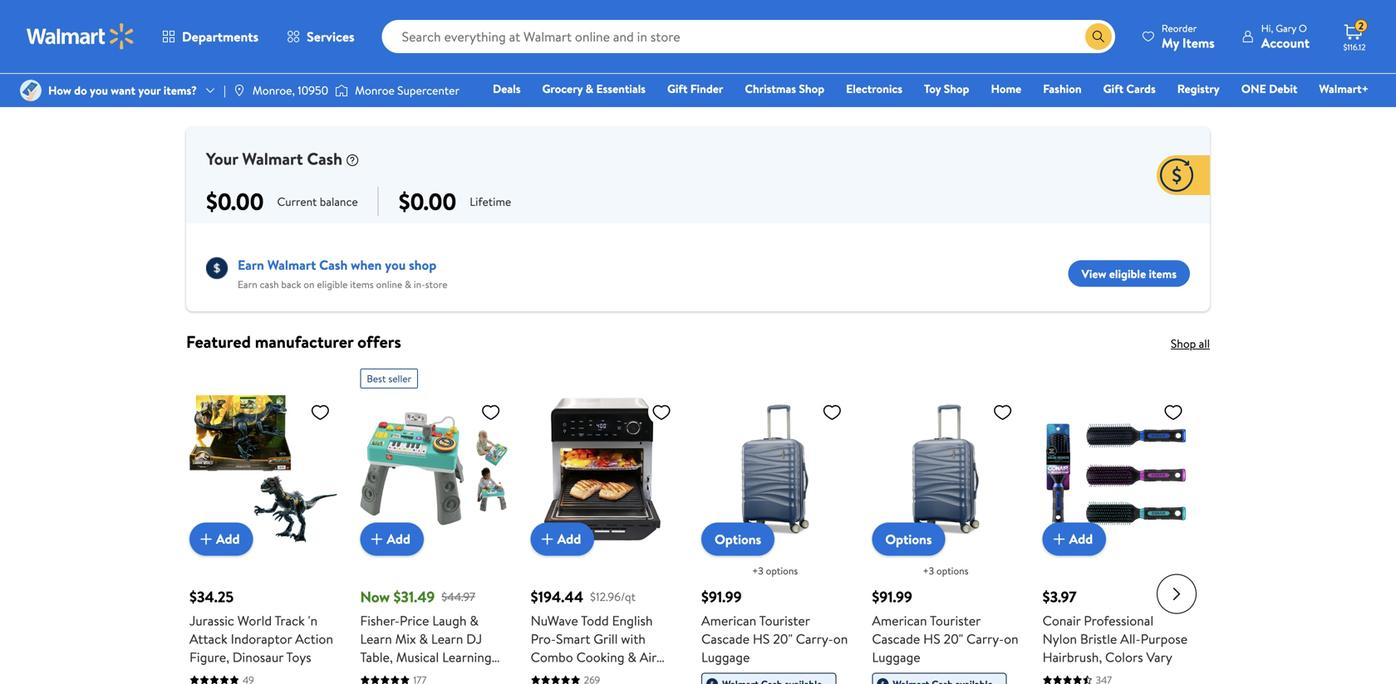 Task type: vqa. For each thing, say whether or not it's contained in the screenshot.
second Add to Favorites list, American Tourister Cascade HS 20" Carry-on Luggage Image
yes



Task type: describe. For each thing, give the bounding box(es) containing it.
hi,
[[1261, 21, 1274, 35]]

laugh
[[432, 612, 467, 630]]

grill
[[594, 630, 618, 649]]

Walmart Site-Wide search field
[[382, 20, 1115, 53]]

manufacturer
[[255, 330, 354, 354]]

add for $3.97
[[1069, 530, 1093, 549]]

product group containing $34.25
[[189, 362, 337, 685]]

+3 for fourth product group
[[752, 564, 764, 578]]

add button for $3.97
[[1043, 523, 1106, 556]]

electronics
[[846, 81, 903, 97]]

gift for gift cards
[[1103, 81, 1124, 97]]

next slide for product carousel list image
[[1157, 575, 1197, 615]]

featured manufacturer offers
[[186, 330, 401, 354]]

american for american tourister cascade hs 20" carry-on luggage image related to add to favorites list, american tourister cascade hs 20" carry-on luggage icon
[[701, 612, 757, 630]]

walmart for your
[[242, 147, 303, 170]]

$91.99 american tourister cascade hs 20" carry-on luggage for add to favorites list, american tourister cascade hs 20" carry-on luggage image
[[872, 587, 1019, 667]]

conair
[[1043, 612, 1081, 630]]

shop all link
[[1171, 336, 1210, 352]]

christmas
[[745, 81, 796, 97]]

learning
[[442, 649, 492, 667]]

table,
[[360, 649, 393, 667]]

gift cards link
[[1096, 80, 1163, 98]]

cash for your walmart cash
[[307, 147, 342, 170]]

reorder my items
[[1162, 21, 1215, 52]]

vary
[[1146, 649, 1172, 667]]

o
[[1299, 21, 1307, 35]]

add to cart image for $194.44
[[537, 530, 557, 550]]

monroe, 10950
[[253, 82, 328, 98]]

options for options link associated with american tourister cascade hs 20" carry-on luggage image for add to favorites list, american tourister cascade hs 20" carry-on luggage image
[[937, 564, 969, 578]]

professional
[[1084, 612, 1154, 630]]

frying
[[531, 667, 567, 685]]

options link for american tourister cascade hs 20" carry-on luggage image related to add to favorites list, american tourister cascade hs 20" carry-on luggage icon
[[701, 523, 775, 556]]

0 vertical spatial you
[[90, 82, 108, 98]]

& right baby
[[434, 667, 443, 685]]

shop for christmas shop
[[799, 81, 825, 97]]

$44.97
[[442, 589, 475, 606]]

electronics link
[[839, 80, 910, 98]]

back
[[281, 278, 301, 292]]

your
[[206, 147, 238, 170]]

items?
[[163, 82, 197, 98]]

balance
[[320, 193, 358, 210]]

add to favorites list, jurassic world track 'n attack indoraptor action figure, dinosaur toys image
[[310, 402, 330, 423]]

product group containing now $31.49
[[360, 362, 508, 685]]

now
[[360, 587, 390, 608]]

view
[[1082, 266, 1107, 282]]

deals
[[493, 81, 521, 97]]

+3 options for american tourister cascade hs 20" carry-on luggage image related to add to favorites list, american tourister cascade hs 20" carry-on luggage icon
[[752, 564, 798, 578]]

1 learn from the left
[[360, 630, 392, 649]]

grocery & essentials link
[[535, 80, 653, 98]]

20" for fourth product group
[[773, 630, 793, 649]]

$91.99 american tourister cascade hs 20" carry-on luggage for add to favorites list, american tourister cascade hs 20" carry-on luggage icon
[[701, 587, 848, 667]]

indoraptor
[[231, 630, 292, 649]]

registry link
[[1170, 80, 1227, 98]]

now $31.49 $44.97 fisher-price laugh & learn mix & learn dj table, musical learning toy for baby & toddler
[[360, 587, 492, 685]]

 image for how do you want your items?
[[20, 80, 42, 101]]

todd
[[581, 612, 609, 630]]

baby
[[403, 667, 431, 685]]

one debit
[[1241, 81, 1298, 97]]

services
[[307, 27, 355, 46]]

you inside earn walmart cash when you shop earn cash back on eligible items online & in-store
[[385, 256, 406, 274]]

capabilities
[[570, 667, 636, 685]]

hs for american tourister cascade hs 20" carry-on luggage image related to add to favorites list, american tourister cascade hs 20" carry-on luggage icon's options link
[[753, 630, 770, 649]]

attack
[[189, 630, 228, 649]]

monroe supercenter
[[355, 82, 460, 98]]

departments
[[182, 27, 259, 46]]

earn walmart cash when you shop earn cash back on eligible items online & in-store
[[238, 256, 448, 292]]

home
[[991, 81, 1022, 97]]

featured
[[186, 330, 251, 354]]

options for add to favorites list, american tourister cascade hs 20" carry-on luggage icon
[[715, 531, 761, 549]]

eligible inside earn walmart cash when you shop earn cash back on eligible items online & in-store
[[317, 278, 348, 292]]

add for nuwave todd english pro-smart grill with combo cooking & air frying capabilities
[[557, 530, 581, 549]]

best seller
[[367, 372, 412, 386]]

jurassic world track 'n attack indoraptor action figure, dinosaur toys image
[[189, 396, 337, 543]]

bristle
[[1080, 630, 1117, 649]]

add to favorites list, american tourister cascade hs 20" carry-on luggage image
[[993, 402, 1013, 423]]

your rewards information image
[[346, 154, 359, 167]]

christmas shop link
[[737, 80, 832, 98]]

monroe,
[[253, 82, 295, 98]]

$91.99 for american tourister cascade hs 20" carry-on luggage image related to add to favorites list, american tourister cascade hs 20" carry-on luggage icon
[[701, 587, 742, 608]]

account
[[1261, 34, 1310, 52]]

mix
[[395, 630, 416, 649]]

& inside grocery & essentials link
[[586, 81, 593, 97]]

gift cards
[[1103, 81, 1156, 97]]

want
[[111, 82, 135, 98]]

hi, gary o account
[[1261, 21, 1310, 52]]

add to favorites list, nuwave todd english pro-smart grill with combo cooking & air frying capabilities image
[[652, 402, 672, 423]]

registry
[[1177, 81, 1220, 97]]

current balance
[[277, 193, 358, 210]]

fashion link
[[1036, 80, 1089, 98]]

services button
[[273, 17, 369, 57]]

finder
[[690, 81, 723, 97]]

$34.25 jurassic world track 'n attack indoraptor action figure, dinosaur toys
[[189, 587, 333, 667]]

& inside earn walmart cash when you shop earn cash back on eligible items online & in-store
[[405, 278, 411, 292]]

tourister for options link associated with american tourister cascade hs 20" carry-on luggage image for add to favorites list, american tourister cascade hs 20" carry-on luggage image
[[930, 612, 981, 630]]

hs for options link associated with american tourister cascade hs 20" carry-on luggage image for add to favorites list, american tourister cascade hs 20" carry-on luggage image
[[923, 630, 941, 649]]

toy inside 'link'
[[924, 81, 941, 97]]

monroe
[[355, 82, 395, 98]]

cascade for american tourister cascade hs 20" carry-on luggage image for add to favorites list, american tourister cascade hs 20" carry-on luggage image
[[872, 630, 920, 649]]

add button for jurassic world track 'n attack indoraptor action figure, dinosaur toys
[[189, 523, 253, 556]]

for
[[383, 667, 400, 685]]

on for american tourister cascade hs 20" carry-on luggage image for add to favorites list, american tourister cascade hs 20" carry-on luggage image
[[1004, 630, 1019, 649]]

2
[[1359, 19, 1364, 33]]

cash for earn walmart cash when you shop earn cash back on eligible items online & in-store
[[319, 256, 348, 274]]

toddler
[[446, 667, 489, 685]]

action
[[295, 630, 333, 649]]

dj
[[466, 630, 482, 649]]

combo
[[531, 649, 573, 667]]

hairbrush,
[[1043, 649, 1102, 667]]

gary
[[1276, 21, 1297, 35]]

2 horizontal spatial shop
[[1171, 336, 1196, 352]]

2 add button from the left
[[360, 523, 424, 556]]

lifetime $0.00 element
[[399, 185, 511, 218]]

+3 options for american tourister cascade hs 20" carry-on luggage image for add to favorites list, american tourister cascade hs 20" carry-on luggage image
[[923, 564, 969, 578]]

smart
[[556, 630, 590, 649]]

 image for monroe supercenter
[[335, 82, 348, 99]]

cascade for american tourister cascade hs 20" carry-on luggage image related to add to favorites list, american tourister cascade hs 20" carry-on luggage icon
[[701, 630, 750, 649]]

carry- for options link associated with american tourister cascade hs 20" carry-on luggage image for add to favorites list, american tourister cascade hs 20" carry-on luggage image
[[967, 630, 1004, 649]]

fisher-price laugh & learn mix & learn dj table, musical learning toy for baby & toddler image
[[360, 396, 508, 543]]

pro-
[[531, 630, 556, 649]]

walmart image
[[27, 23, 135, 50]]

toy shop
[[924, 81, 969, 97]]

price
[[400, 612, 429, 630]]

add to favorites list, fisher-price laugh & learn mix & learn dj table, musical learning toy for baby & toddler image
[[481, 402, 501, 423]]

supercenter
[[397, 82, 460, 98]]

track
[[275, 612, 305, 630]]



Task type: locate. For each thing, give the bounding box(es) containing it.
add button up $194.44
[[531, 523, 594, 556]]

2 $91.99 american tourister cascade hs 20" carry-on luggage from the left
[[872, 587, 1019, 667]]

1 horizontal spatial add to cart image
[[367, 530, 387, 550]]

toy right electronics
[[924, 81, 941, 97]]

add up $34.25
[[216, 530, 240, 549]]

air
[[640, 649, 657, 667]]

+3 for second product group from the right
[[923, 564, 934, 578]]

2 gift from the left
[[1103, 81, 1124, 97]]

$0.00
[[206, 185, 264, 218], [399, 185, 456, 218]]

0 horizontal spatial toy
[[360, 667, 380, 685]]

1 add to cart image from the left
[[196, 530, 216, 550]]

dinosaur
[[233, 649, 283, 667]]

options link for american tourister cascade hs 20" carry-on luggage image for add to favorites list, american tourister cascade hs 20" carry-on luggage image
[[872, 523, 945, 556]]

you up online at the top left of the page
[[385, 256, 406, 274]]

1 vertical spatial cash
[[319, 256, 348, 274]]

1 horizontal spatial luggage
[[872, 649, 921, 667]]

& inside $194.44 $12.96/qt nuwave todd english pro-smart grill with combo cooking & air frying capabilities
[[628, 649, 637, 667]]

1 $0.00 from the left
[[206, 185, 264, 218]]

0 horizontal spatial gift
[[667, 81, 688, 97]]

eligible right view
[[1109, 266, 1146, 282]]

1 american tourister cascade hs 20" carry-on luggage image from the left
[[701, 396, 849, 543]]

2 add from the left
[[387, 530, 410, 549]]

0 horizontal spatial you
[[90, 82, 108, 98]]

2 learn from the left
[[431, 630, 463, 649]]

0 horizontal spatial american tourister cascade hs 20" carry-on luggage image
[[701, 396, 849, 543]]

earn left cash
[[238, 278, 257, 292]]

2 $91.99 from the left
[[872, 587, 912, 608]]

american for american tourister cascade hs 20" carry-on luggage image for add to favorites list, american tourister cascade hs 20" carry-on luggage image
[[872, 612, 927, 630]]

1 horizontal spatial 20"
[[944, 630, 963, 649]]

world
[[238, 612, 272, 630]]

learn left mix
[[360, 630, 392, 649]]

1 vertical spatial you
[[385, 256, 406, 274]]

1 american from the left
[[701, 612, 757, 630]]

$34.25
[[189, 587, 234, 608]]

0 horizontal spatial  image
[[20, 80, 42, 101]]

1 horizontal spatial options
[[885, 531, 932, 549]]

1 horizontal spatial shop
[[944, 81, 969, 97]]

your walmart cash
[[206, 147, 342, 170]]

0 horizontal spatial shop
[[799, 81, 825, 97]]

$0.00 left lifetime
[[399, 185, 456, 218]]

cash left 'when'
[[319, 256, 348, 274]]

3 product group from the left
[[531, 362, 678, 685]]

nuwave
[[531, 612, 578, 630]]

learn
[[360, 630, 392, 649], [431, 630, 463, 649]]

online
[[376, 278, 402, 292]]

2 earn from the top
[[238, 278, 257, 292]]

2 add to cart image from the left
[[367, 530, 387, 550]]

add to cart image
[[1049, 530, 1069, 550]]

toys
[[286, 649, 311, 667]]

5 product group from the left
[[872, 362, 1019, 685]]

2 horizontal spatial add to cart image
[[537, 530, 557, 550]]

& right laugh
[[470, 612, 479, 630]]

1 horizontal spatial  image
[[335, 82, 348, 99]]

debit
[[1269, 81, 1298, 97]]

best
[[367, 372, 386, 386]]

0 horizontal spatial american
[[701, 612, 757, 630]]

tourister
[[759, 612, 810, 630], [930, 612, 981, 630]]

shop for toy shop
[[944, 81, 969, 97]]

add up $3.97
[[1069, 530, 1093, 549]]

1 horizontal spatial on
[[833, 630, 848, 649]]

1 horizontal spatial american
[[872, 612, 927, 630]]

1 horizontal spatial +3
[[923, 564, 934, 578]]

$91.99
[[701, 587, 742, 608], [872, 587, 912, 608]]

toy
[[924, 81, 941, 97], [360, 667, 380, 685]]

one
[[1241, 81, 1266, 97]]

view eligible items link
[[1068, 261, 1190, 287]]

add to cart image up $194.44
[[537, 530, 557, 550]]

add to favorites list, conair professional nylon bristle all-purpose hairbrush, colors vary image
[[1164, 402, 1183, 423]]

4 add from the left
[[1069, 530, 1093, 549]]

do
[[74, 82, 87, 98]]

earn up cash
[[238, 256, 264, 274]]

options
[[715, 531, 761, 549], [885, 531, 932, 549]]

in-
[[414, 278, 425, 292]]

your
[[138, 82, 161, 98]]

seller
[[388, 372, 412, 386]]

walmart inside earn walmart cash when you shop earn cash back on eligible items online & in-store
[[267, 256, 316, 274]]

 image
[[233, 84, 246, 97]]

1 luggage from the left
[[701, 649, 750, 667]]

2 20" from the left
[[944, 630, 963, 649]]

one debit link
[[1234, 80, 1305, 98]]

on for american tourister cascade hs 20" carry-on luggage image related to add to favorites list, american tourister cascade hs 20" carry-on luggage icon
[[833, 630, 848, 649]]

 image
[[20, 80, 42, 101], [335, 82, 348, 99]]

10950
[[298, 82, 328, 98]]

on inside earn walmart cash when you shop earn cash back on eligible items online & in-store
[[304, 278, 315, 292]]

$0.00 for current balance
[[206, 185, 264, 218]]

store
[[425, 278, 448, 292]]

how
[[48, 82, 71, 98]]

|
[[224, 82, 226, 98]]

& right grocery
[[586, 81, 593, 97]]

1 horizontal spatial eligible
[[1109, 266, 1146, 282]]

0 horizontal spatial carry-
[[796, 630, 833, 649]]

1 horizontal spatial options link
[[872, 523, 945, 556]]

2 options from the left
[[937, 564, 969, 578]]

reorder
[[1162, 21, 1197, 35]]

when
[[351, 256, 382, 274]]

1 vertical spatial earn
[[238, 278, 257, 292]]

how do you want your items?
[[48, 82, 197, 98]]

2 cascade from the left
[[872, 630, 920, 649]]

0 vertical spatial cash
[[307, 147, 342, 170]]

eligible
[[1109, 266, 1146, 282], [317, 278, 348, 292]]

1 +3 from the left
[[752, 564, 764, 578]]

eligible right the back
[[317, 278, 348, 292]]

1 horizontal spatial options
[[937, 564, 969, 578]]

0 horizontal spatial eligible
[[317, 278, 348, 292]]

1 horizontal spatial cascade
[[872, 630, 920, 649]]

4 product group from the left
[[701, 362, 849, 685]]

items inside earn walmart cash when you shop earn cash back on eligible items online & in-store
[[350, 278, 374, 292]]

figure,
[[189, 649, 229, 667]]

add up $31.49
[[387, 530, 410, 549]]

luggage
[[701, 649, 750, 667], [872, 649, 921, 667]]

options for add to favorites list, american tourister cascade hs 20" carry-on luggage image
[[885, 531, 932, 549]]

add button up $34.25
[[189, 523, 253, 556]]

$31.49
[[393, 587, 435, 608]]

add to cart image up $34.25
[[196, 530, 216, 550]]

earn
[[238, 256, 264, 274], [238, 278, 257, 292]]

toy shop link
[[917, 80, 977, 98]]

walmart
[[242, 147, 303, 170], [267, 256, 316, 274]]

product group
[[189, 362, 337, 685], [360, 362, 508, 685], [531, 362, 678, 685], [701, 362, 849, 685], [872, 362, 1019, 685], [1043, 362, 1190, 685]]

2 +3 options from the left
[[923, 564, 969, 578]]

product group containing $3.97
[[1043, 362, 1190, 685]]

grocery
[[542, 81, 583, 97]]

2 +3 from the left
[[923, 564, 934, 578]]

conair professional nylon bristle all-purpose hairbrush, colors vary image
[[1043, 396, 1190, 543]]

luggage for add to favorites list, american tourister cascade hs 20" carry-on luggage icon
[[701, 649, 750, 667]]

0 horizontal spatial options
[[766, 564, 798, 578]]

1 add from the left
[[216, 530, 240, 549]]

gift left finder on the top of page
[[667, 81, 688, 97]]

2 american tourister cascade hs 20" carry-on luggage image from the left
[[872, 396, 1019, 543]]

toy left 'for'
[[360, 667, 380, 685]]

 image left 'how'
[[20, 80, 42, 101]]

walmart for earn
[[267, 256, 316, 274]]

0 horizontal spatial options link
[[701, 523, 775, 556]]

american tourister cascade hs 20" carry-on luggage image for add to favorites list, american tourister cascade hs 20" carry-on luggage image
[[872, 396, 1019, 543]]

add button for nuwave todd english pro-smart grill with combo cooking & air frying capabilities
[[531, 523, 594, 556]]

0 vertical spatial earn
[[238, 256, 264, 274]]

1 carry- from the left
[[796, 630, 833, 649]]

Search search field
[[382, 20, 1115, 53]]

gift for gift finder
[[667, 81, 688, 97]]

1 gift from the left
[[667, 81, 688, 97]]

1 horizontal spatial items
[[1149, 266, 1177, 282]]

cash
[[307, 147, 342, 170], [319, 256, 348, 274]]

0 horizontal spatial +3 options
[[752, 564, 798, 578]]

$194.44 $12.96/qt nuwave todd english pro-smart grill with combo cooking & air frying capabilities
[[531, 587, 657, 685]]

0 horizontal spatial tourister
[[759, 612, 810, 630]]

gift left cards
[[1103, 81, 1124, 97]]

2 $0.00 from the left
[[399, 185, 456, 218]]

0 horizontal spatial cascade
[[701, 630, 750, 649]]

$0.00 for lifetime
[[399, 185, 456, 218]]

walmart up the back
[[267, 256, 316, 274]]

1 cascade from the left
[[701, 630, 750, 649]]

you right do
[[90, 82, 108, 98]]

1 options link from the left
[[701, 523, 775, 556]]

add to favorites list, american tourister cascade hs 20" carry-on luggage image
[[822, 402, 842, 423]]

0 horizontal spatial luggage
[[701, 649, 750, 667]]

2 carry- from the left
[[967, 630, 1004, 649]]

learn left dj
[[431, 630, 463, 649]]

with
[[621, 630, 646, 649]]

1 horizontal spatial carry-
[[967, 630, 1004, 649]]

1 options from the left
[[715, 531, 761, 549]]

options for american tourister cascade hs 20" carry-on luggage image related to add to favorites list, american tourister cascade hs 20" carry-on luggage icon's options link
[[766, 564, 798, 578]]

'n
[[308, 612, 318, 630]]

1 horizontal spatial $0.00
[[399, 185, 456, 218]]

1 vertical spatial walmart
[[267, 256, 316, 274]]

options link
[[701, 523, 775, 556], [872, 523, 945, 556]]

2 horizontal spatial on
[[1004, 630, 1019, 649]]

& right mix
[[419, 630, 428, 649]]

grocery & essentials
[[542, 81, 646, 97]]

essentials
[[596, 81, 646, 97]]

add for jurassic world track 'n attack indoraptor action figure, dinosaur toys
[[216, 530, 240, 549]]

shop
[[409, 256, 437, 274]]

$116.12
[[1343, 42, 1366, 53]]

$91.99 for american tourister cascade hs 20" carry-on luggage image for add to favorites list, american tourister cascade hs 20" carry-on luggage image
[[872, 587, 912, 608]]

gift
[[667, 81, 688, 97], [1103, 81, 1124, 97]]

1 horizontal spatial $91.99
[[872, 587, 912, 608]]

 image right 10950
[[335, 82, 348, 99]]

items down 'when'
[[350, 278, 374, 292]]

20" for second product group from the right
[[944, 630, 963, 649]]

0 horizontal spatial add to cart image
[[196, 530, 216, 550]]

toy inside now $31.49 $44.97 fisher-price laugh & learn mix & learn dj table, musical learning toy for baby & toddler
[[360, 667, 380, 685]]

shop left all on the right
[[1171, 336, 1196, 352]]

1 tourister from the left
[[759, 612, 810, 630]]

1 options from the left
[[766, 564, 798, 578]]

2 options link from the left
[[872, 523, 945, 556]]

1 horizontal spatial gift
[[1103, 81, 1124, 97]]

gift inside gift finder link
[[667, 81, 688, 97]]

0 horizontal spatial learn
[[360, 630, 392, 649]]

1 horizontal spatial toy
[[924, 81, 941, 97]]

american tourister cascade hs 20" carry-on luggage image
[[701, 396, 849, 543], [872, 396, 1019, 543]]

1 $91.99 from the left
[[701, 587, 742, 608]]

departments button
[[148, 17, 273, 57]]

christmas shop
[[745, 81, 825, 97]]

add button up $3.97
[[1043, 523, 1106, 556]]

items
[[1149, 266, 1177, 282], [350, 278, 374, 292]]

all
[[1199, 336, 1210, 352]]

0 horizontal spatial hs
[[753, 630, 770, 649]]

add to cart image for $34.25
[[196, 530, 216, 550]]

1 horizontal spatial $91.99 american tourister cascade hs 20" carry-on luggage
[[872, 587, 1019, 667]]

purpose
[[1141, 630, 1188, 649]]

2 luggage from the left
[[872, 649, 921, 667]]

add to cart image
[[196, 530, 216, 550], [367, 530, 387, 550], [537, 530, 557, 550]]

all-
[[1120, 630, 1141, 649]]

items
[[1183, 34, 1215, 52]]

search icon image
[[1092, 30, 1105, 43]]

1 hs from the left
[[753, 630, 770, 649]]

product group containing $194.44
[[531, 362, 678, 685]]

add to cart image up now
[[367, 530, 387, 550]]

+3
[[752, 564, 764, 578], [923, 564, 934, 578]]

walmart up the 'current balance $0.00' element
[[242, 147, 303, 170]]

0 horizontal spatial 20"
[[773, 630, 793, 649]]

cash inside earn walmart cash when you shop earn cash back on eligible items online & in-store
[[319, 256, 348, 274]]

american tourister cascade hs 20" carry-on luggage image for add to favorites list, american tourister cascade hs 20" carry-on luggage icon
[[701, 396, 849, 543]]

& left "in-"
[[405, 278, 411, 292]]

0 horizontal spatial on
[[304, 278, 315, 292]]

0 horizontal spatial items
[[350, 278, 374, 292]]

1 horizontal spatial you
[[385, 256, 406, 274]]

1 +3 options from the left
[[752, 564, 798, 578]]

2 product group from the left
[[360, 362, 508, 685]]

1 horizontal spatial +3 options
[[923, 564, 969, 578]]

0 vertical spatial toy
[[924, 81, 941, 97]]

0 vertical spatial walmart
[[242, 147, 303, 170]]

$12.96/qt
[[590, 589, 636, 606]]

add up $194.44
[[557, 530, 581, 549]]

shop left home link
[[944, 81, 969, 97]]

add button
[[189, 523, 253, 556], [360, 523, 424, 556], [531, 523, 594, 556], [1043, 523, 1106, 556]]

walmart+ link
[[1312, 80, 1376, 98]]

current balance $0.00 element
[[206, 185, 379, 218]]

1 $91.99 american tourister cascade hs 20" carry-on luggage from the left
[[701, 587, 848, 667]]

3 add to cart image from the left
[[537, 530, 557, 550]]

2 american from the left
[[872, 612, 927, 630]]

luggage for add to favorites list, american tourister cascade hs 20" carry-on luggage image
[[872, 649, 921, 667]]

1 horizontal spatial learn
[[431, 630, 463, 649]]

$0.00 down your
[[206, 185, 264, 218]]

shop inside 'link'
[[944, 81, 969, 97]]

2 hs from the left
[[923, 630, 941, 649]]

1 horizontal spatial tourister
[[930, 612, 981, 630]]

add button up now
[[360, 523, 424, 556]]

0 horizontal spatial $91.99
[[701, 587, 742, 608]]

colors
[[1105, 649, 1143, 667]]

& left air
[[628, 649, 637, 667]]

3 add button from the left
[[531, 523, 594, 556]]

0 horizontal spatial +3
[[752, 564, 764, 578]]

1 horizontal spatial american tourister cascade hs 20" carry-on luggage image
[[872, 396, 1019, 543]]

gift finder
[[667, 81, 723, 97]]

items inside view eligible items link
[[1149, 266, 1177, 282]]

items right view
[[1149, 266, 1177, 282]]

0 horizontal spatial $0.00
[[206, 185, 264, 218]]

tourister for american tourister cascade hs 20" carry-on luggage image related to add to favorites list, american tourister cascade hs 20" carry-on luggage icon's options link
[[759, 612, 810, 630]]

options
[[766, 564, 798, 578], [937, 564, 969, 578]]

3 add from the left
[[557, 530, 581, 549]]

0 horizontal spatial $91.99 american tourister cascade hs 20" carry-on luggage
[[701, 587, 848, 667]]

0 horizontal spatial options
[[715, 531, 761, 549]]

1 20" from the left
[[773, 630, 793, 649]]

1 earn from the top
[[238, 256, 264, 274]]

2 options from the left
[[885, 531, 932, 549]]

1 add button from the left
[[189, 523, 253, 556]]

1 product group from the left
[[189, 362, 337, 685]]

4 add button from the left
[[1043, 523, 1106, 556]]

1 horizontal spatial hs
[[923, 630, 941, 649]]

nuwave todd english pro-smart grill with combo cooking & air frying capabilities image
[[531, 396, 678, 543]]

american
[[701, 612, 757, 630], [872, 612, 927, 630]]

jurassic
[[189, 612, 234, 630]]

1 vertical spatial toy
[[360, 667, 380, 685]]

nylon
[[1043, 630, 1077, 649]]

cash left your rewards information icon
[[307, 147, 342, 170]]

2 tourister from the left
[[930, 612, 981, 630]]

6 product group from the left
[[1043, 362, 1190, 685]]

carry- for american tourister cascade hs 20" carry-on luggage image related to add to favorites list, american tourister cascade hs 20" carry-on luggage icon's options link
[[796, 630, 833, 649]]

shop right the christmas
[[799, 81, 825, 97]]



